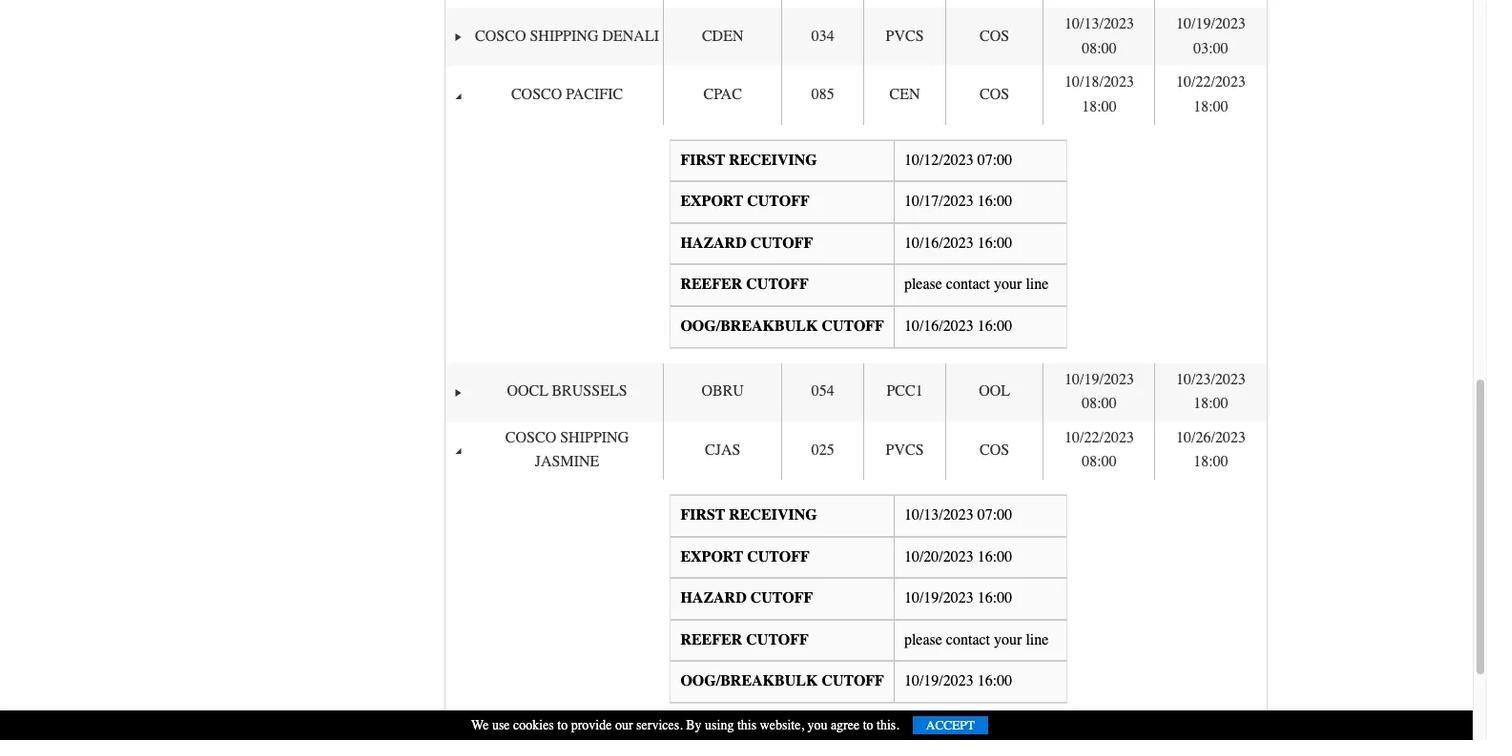 Task type: locate. For each thing, give the bounding box(es) containing it.
2 vertical spatial cos
[[980, 441, 1010, 459]]

0 vertical spatial 08:00
[[1082, 40, 1117, 57]]

10/13/2023 for 08:00
[[1065, 16, 1134, 33]]

cosco
[[475, 28, 526, 45], [511, 86, 562, 103], [505, 429, 556, 446]]

0 vertical spatial cosco
[[475, 28, 526, 45]]

line
[[1026, 276, 1049, 293], [1026, 631, 1049, 649]]

oog/breakbulk cutoff up website,
[[681, 673, 884, 690]]

16:00 up ool
[[978, 318, 1012, 335]]

0 vertical spatial export
[[681, 193, 744, 210]]

18:00
[[1082, 98, 1117, 115], [1194, 98, 1229, 115], [1194, 395, 1229, 412], [1194, 454, 1229, 471]]

1 07:00 from the top
[[978, 151, 1012, 169]]

10/13/2023 08:00
[[1065, 16, 1134, 57]]

shipping for jasmine
[[560, 429, 629, 446]]

07:00
[[978, 151, 1012, 169], [978, 507, 1012, 524]]

cjas cell
[[663, 421, 782, 480]]

first down cpac cell on the top
[[681, 151, 725, 169]]

10/22/2023 down '03:00'
[[1176, 74, 1246, 91]]

our
[[615, 717, 633, 734]]

shipping up cosco pacific
[[530, 28, 599, 45]]

16:00 down 10/13/2023 07:00 on the right
[[978, 548, 1012, 565]]

cosco up jasmine
[[505, 429, 556, 446]]

1 vertical spatial export
[[681, 548, 744, 565]]

hazard for 10/19/2023 16:00
[[681, 590, 747, 607]]

3 row from the top
[[446, 66, 1267, 125]]

10/16/2023 for hazard cutoff
[[904, 235, 974, 252]]

1 vertical spatial first receiving
[[681, 507, 817, 524]]

2 08:00 from the top
[[1082, 395, 1117, 412]]

ool cell
[[945, 363, 1043, 421]]

1 export cutoff from the top
[[681, 193, 810, 210]]

shipping inside cell
[[530, 28, 599, 45]]

1 cos from the top
[[980, 28, 1010, 45]]

18:00 inside 10/26/2023 18:00
[[1194, 454, 1229, 471]]

16:00 down 10/12/2023 07:00
[[978, 193, 1012, 210]]

cosco for cosco shipping jasmine
[[505, 429, 556, 446]]

08:00 inside 10/13/2023 08:00
[[1082, 40, 1117, 57]]

cpac
[[704, 86, 742, 103]]

cosco inside cell
[[475, 28, 526, 45]]

0 vertical spatial contact
[[946, 276, 990, 293]]

10/16/2023 for oog/breakbulk cutoff
[[904, 318, 974, 335]]

1 vertical spatial cosco
[[511, 86, 562, 103]]

pcc1 cell
[[864, 363, 945, 421]]

18:00 for 10/22/2023 18:00
[[1194, 98, 1229, 115]]

1 vertical spatial receiving
[[729, 507, 817, 524]]

to
[[557, 717, 568, 734], [863, 717, 874, 734]]

1 pvcs cell from the top
[[864, 8, 945, 66]]

034
[[812, 28, 835, 45]]

2 receiving from the top
[[729, 507, 817, 524]]

shipping
[[530, 28, 599, 45], [560, 429, 629, 446]]

first receiving
[[681, 151, 817, 169], [681, 507, 817, 524]]

1 vertical spatial export cutoff
[[681, 548, 810, 565]]

1 first from the top
[[681, 151, 725, 169]]

2 first receiving from the top
[[681, 507, 817, 524]]

10/19/2023 16:00
[[904, 590, 1012, 607], [904, 673, 1012, 690]]

4 row from the top
[[446, 363, 1267, 421]]

0 vertical spatial pvcs
[[886, 28, 924, 45]]

10/16/2023 16:00
[[904, 235, 1012, 252], [904, 318, 1012, 335]]

1 your from the top
[[994, 276, 1022, 293]]

1 please contact your line from the top
[[904, 276, 1049, 293]]

1 to from the left
[[557, 717, 568, 734]]

0 vertical spatial pvcs cell
[[864, 8, 945, 66]]

services.
[[636, 717, 683, 734]]

08:00 for 10/13/2023 08:00
[[1082, 40, 1117, 57]]

1 contact from the top
[[946, 276, 990, 293]]

please contact your line
[[904, 276, 1049, 293], [904, 631, 1049, 649]]

hazard for 10/16/2023 16:00
[[681, 235, 747, 252]]

2 cos from the top
[[980, 86, 1010, 103]]

08:00 inside 10/22/2023 08:00
[[1082, 454, 1117, 471]]

export cutoff
[[681, 193, 810, 210], [681, 548, 810, 565]]

reefer cutoff
[[681, 276, 809, 293], [681, 631, 809, 649]]

pvcs down pcc1 cell
[[886, 441, 924, 459]]

2 export from the top
[[681, 548, 744, 565]]

2 07:00 from the top
[[978, 507, 1012, 524]]

export
[[681, 193, 744, 210], [681, 548, 744, 565]]

2 pvcs cell from the top
[[864, 421, 945, 480]]

08:00 for 10/19/2023 08:00
[[1082, 395, 1117, 412]]

oog/breakbulk up this
[[681, 673, 818, 690]]

16:00 down 10/17/2023 16:00 in the right top of the page
[[978, 235, 1012, 252]]

oocl brussels
[[507, 383, 627, 400]]

08:00 up 10/18/2023
[[1082, 40, 1117, 57]]

0 horizontal spatial 10/13/2023
[[904, 507, 974, 524]]

3 cos from the top
[[980, 441, 1010, 459]]

pvcs up cen in the right of the page
[[886, 28, 924, 45]]

cosco shipping denali
[[475, 28, 659, 45]]

0 vertical spatial hazard
[[681, 235, 747, 252]]

5 16:00 from the top
[[978, 590, 1012, 607]]

10/19/2023 03:00
[[1176, 16, 1246, 57]]

2 your from the top
[[994, 631, 1022, 649]]

10/20/2023 16:00
[[904, 548, 1012, 565]]

18:00 down '03:00'
[[1194, 98, 1229, 115]]

1 horizontal spatial to
[[863, 717, 874, 734]]

1 row from the top
[[446, 0, 1267, 8]]

cosco up cosco pacific
[[475, 28, 526, 45]]

1 vertical spatial please contact your line
[[904, 631, 1049, 649]]

0 vertical spatial first receiving
[[681, 151, 817, 169]]

0 vertical spatial export cutoff
[[681, 193, 810, 210]]

1 vertical spatial pvcs
[[886, 441, 924, 459]]

10/22/2023 inside cell
[[1176, 74, 1246, 91]]

2 to from the left
[[863, 717, 874, 734]]

07:00 for 10/13/2023 07:00
[[978, 507, 1012, 524]]

cosco shipping denali cell
[[471, 8, 663, 66]]

pvcs cell up cen in the right of the page
[[864, 8, 945, 66]]

2 reefer from the top
[[681, 631, 743, 649]]

2 hazard cutoff from the top
[[681, 590, 813, 607]]

10/13/2023 up the 10/20/2023
[[904, 507, 974, 524]]

07:00 up 10/17/2023 16:00 in the right top of the page
[[978, 151, 1012, 169]]

obru cell
[[663, 363, 782, 421]]

use
[[492, 717, 510, 734]]

export cutoff for 10/17/2023 16:00
[[681, 193, 810, 210]]

3 cos cell from the top
[[945, 421, 1043, 480]]

10/19/2023 up '03:00'
[[1176, 16, 1246, 33]]

0 vertical spatial 10/16/2023
[[904, 235, 974, 252]]

2 vertical spatial cosco
[[505, 429, 556, 446]]

1 vertical spatial oog/breakbulk
[[681, 673, 818, 690]]

1 vertical spatial pvcs cell
[[864, 421, 945, 480]]

2 oog/breakbulk cutoff from the top
[[681, 673, 884, 690]]

please
[[904, 276, 942, 293], [904, 631, 942, 649]]

10/22/2023 08:00 cell
[[1043, 421, 1155, 480]]

1 hazard cutoff from the top
[[681, 235, 813, 252]]

oog/breakbulk up obru
[[681, 318, 818, 335]]

first down cjas cell
[[681, 507, 725, 524]]

10/19/2023 16:00 up accept button
[[904, 673, 1012, 690]]

cutoff
[[747, 193, 810, 210], [751, 235, 813, 252], [746, 276, 809, 293], [822, 318, 884, 335], [747, 548, 810, 565], [751, 590, 813, 607], [746, 631, 809, 649], [822, 673, 884, 690]]

0 vertical spatial hazard cutoff
[[681, 235, 813, 252]]

10/19/2023 16:00 down 10/20/2023 16:00
[[904, 590, 1012, 607]]

2 cos cell from the top
[[945, 66, 1043, 125]]

cosco for cosco pacific
[[511, 86, 562, 103]]

2 10/19/2023 16:00 from the top
[[904, 673, 1012, 690]]

08:00
[[1082, 40, 1117, 57], [1082, 395, 1117, 412], [1082, 454, 1117, 471]]

jasmine
[[535, 454, 599, 471]]

cos cell for 10/18/2023
[[945, 66, 1043, 125]]

hazard cutoff
[[681, 235, 813, 252], [681, 590, 813, 607]]

08:00 for 10/22/2023 08:00
[[1082, 454, 1117, 471]]

0 vertical spatial cos
[[980, 28, 1010, 45]]

contact
[[946, 276, 990, 293], [946, 631, 990, 649]]

please down the 10/20/2023
[[904, 631, 942, 649]]

cosco inside cell
[[511, 86, 562, 103]]

1 vertical spatial reefer
[[681, 631, 743, 649]]

1 vertical spatial your
[[994, 631, 1022, 649]]

cos cell
[[945, 8, 1043, 66], [945, 66, 1043, 125], [945, 421, 1043, 480]]

1 oog/breakbulk from the top
[[681, 318, 818, 335]]

this
[[737, 717, 757, 734]]

cos for 10/18/2023
[[980, 86, 1010, 103]]

16:00 down 10/20/2023 16:00
[[978, 590, 1012, 607]]

please for 10/19/2023
[[904, 631, 942, 649]]

2 oog/breakbulk from the top
[[681, 673, 818, 690]]

accept
[[926, 718, 975, 733]]

16:00 up accept button
[[978, 673, 1012, 690]]

10/18/2023 18:00
[[1065, 74, 1134, 115]]

reefer for 10/16/2023 16:00
[[681, 276, 743, 293]]

2 pvcs from the top
[[886, 441, 924, 459]]

oog/breakbulk
[[681, 318, 818, 335], [681, 673, 818, 690]]

pvcs cell down pcc1
[[864, 421, 945, 480]]

you
[[807, 717, 828, 734]]

034 cell
[[782, 8, 864, 66]]

0 vertical spatial 10/16/2023 16:00
[[904, 235, 1012, 252]]

contact down 10/17/2023 16:00 in the right top of the page
[[946, 276, 990, 293]]

1 vertical spatial 10/13/2023
[[904, 507, 974, 524]]

1 reefer cutoff from the top
[[681, 276, 809, 293]]

07:00 up 10/20/2023 16:00
[[978, 507, 1012, 524]]

2 export cutoff from the top
[[681, 548, 810, 565]]

first receiving down cpac cell on the top
[[681, 151, 817, 169]]

10/18/2023
[[1065, 74, 1134, 91]]

0 vertical spatial oog/breakbulk
[[681, 318, 818, 335]]

2 10/16/2023 16:00 from the top
[[904, 318, 1012, 335]]

10/13/2023 for 07:00
[[904, 507, 974, 524]]

1 vertical spatial shipping
[[560, 429, 629, 446]]

1 10/19/2023 16:00 from the top
[[904, 590, 1012, 607]]

shipping inside cosco shipping jasmine
[[560, 429, 629, 446]]

first
[[681, 151, 725, 169], [681, 507, 725, 524]]

agree
[[831, 717, 860, 734]]

2 hazard from the top
[[681, 590, 747, 607]]

18:00 down 10/18/2023
[[1082, 98, 1117, 115]]

10/16/2023 up pcc1
[[904, 318, 974, 335]]

2 contact from the top
[[946, 631, 990, 649]]

2 10/16/2023 from the top
[[904, 318, 974, 335]]

receiving down 085 cell
[[729, 151, 817, 169]]

2 line from the top
[[1026, 631, 1049, 649]]

cosco for cosco shipping denali
[[475, 28, 526, 45]]

please for 10/16/2023
[[904, 276, 942, 293]]

0 horizontal spatial to
[[557, 717, 568, 734]]

pvcs
[[886, 28, 924, 45], [886, 441, 924, 459]]

2 row from the top
[[446, 8, 1267, 66]]

1 08:00 from the top
[[1082, 40, 1117, 57]]

hazard
[[681, 235, 747, 252], [681, 590, 747, 607]]

0 vertical spatial please
[[904, 276, 942, 293]]

cjas
[[705, 441, 741, 459]]

cell
[[471, 0, 663, 8], [663, 0, 782, 8], [782, 0, 864, 8], [864, 0, 945, 8], [945, 0, 1043, 8], [1043, 0, 1155, 8], [1155, 0, 1267, 8], [471, 718, 663, 740], [663, 718, 782, 740], [782, 718, 864, 740], [864, 718, 945, 740], [945, 718, 1043, 740], [1043, 718, 1155, 740], [1155, 718, 1267, 740]]

0 vertical spatial 07:00
[[978, 151, 1012, 169]]

10/23/2023 18:00 cell
[[1155, 363, 1267, 421]]

cos
[[980, 28, 1010, 45], [980, 86, 1010, 103], [980, 441, 1010, 459]]

oocl brussels cell
[[471, 363, 663, 421]]

054 cell
[[782, 363, 864, 421]]

contact down 10/20/2023 16:00
[[946, 631, 990, 649]]

10/22/2023 inside cell
[[1065, 429, 1134, 446]]

1 horizontal spatial 10/22/2023
[[1176, 74, 1246, 91]]

08:00 up 10/22/2023 08:00
[[1082, 395, 1117, 412]]

1 hazard from the top
[[681, 235, 747, 252]]

0 vertical spatial receiving
[[729, 151, 817, 169]]

1 vertical spatial 07:00
[[978, 507, 1012, 524]]

03:00
[[1194, 40, 1229, 57]]

10/22/2023 down 10/19/2023 08:00 cell
[[1065, 429, 1134, 446]]

row
[[446, 0, 1267, 8], [446, 8, 1267, 66], [446, 66, 1267, 125], [446, 363, 1267, 421], [446, 421, 1267, 480], [446, 718, 1267, 740]]

1 vertical spatial reefer cutoff
[[681, 631, 809, 649]]

08:00 inside 10/19/2023 08:00
[[1082, 395, 1117, 412]]

1 oog/breakbulk cutoff from the top
[[681, 318, 884, 335]]

08:00 down 10/19/2023 08:00 cell
[[1082, 454, 1117, 471]]

export cutoff for 10/20/2023 16:00
[[681, 548, 810, 565]]

1 please from the top
[[904, 276, 942, 293]]

2 please contact your line from the top
[[904, 631, 1049, 649]]

1 vertical spatial 10/16/2023
[[904, 318, 974, 335]]

5 row from the top
[[446, 421, 1267, 480]]

18:00 inside 10/22/2023 18:00
[[1194, 98, 1229, 115]]

1 export from the top
[[681, 193, 744, 210]]

1 vertical spatial contact
[[946, 631, 990, 649]]

oog/breakbulk cutoff up 054
[[681, 318, 884, 335]]

reefer
[[681, 276, 743, 293], [681, 631, 743, 649]]

2 vertical spatial 08:00
[[1082, 454, 1117, 471]]

please down the 10/17/2023
[[904, 276, 942, 293]]

1 vertical spatial cos
[[980, 86, 1010, 103]]

1 vertical spatial oog/breakbulk cutoff
[[681, 673, 884, 690]]

first receiving for 10/13/2023 07:00
[[681, 507, 817, 524]]

10/17/2023
[[904, 193, 974, 210]]

reefer for 10/19/2023 16:00
[[681, 631, 743, 649]]

0 vertical spatial reefer
[[681, 276, 743, 293]]

10/19/2023
[[1176, 16, 1246, 33], [1065, 371, 1134, 388], [904, 590, 974, 607], [904, 673, 974, 690]]

10/16/2023
[[904, 235, 974, 252], [904, 318, 974, 335]]

this.
[[877, 717, 899, 734]]

1 first receiving from the top
[[681, 151, 817, 169]]

10/19/2023 inside cell
[[1176, 16, 1246, 33]]

18:00 down 10/26/2023
[[1194, 454, 1229, 471]]

1 vertical spatial first
[[681, 507, 725, 524]]

receiving for 10/13/2023 07:00
[[729, 507, 817, 524]]

0 vertical spatial line
[[1026, 276, 1049, 293]]

085 cell
[[782, 66, 864, 125]]

3 08:00 from the top
[[1082, 454, 1117, 471]]

0 vertical spatial 10/19/2023 16:00
[[904, 590, 1012, 607]]

cosco inside cosco shipping jasmine
[[505, 429, 556, 446]]

pvcs cell for 025
[[864, 421, 945, 480]]

10/22/2023 18:00
[[1176, 74, 1246, 115]]

pvcs cell
[[864, 8, 945, 66], [864, 421, 945, 480]]

0 vertical spatial your
[[994, 276, 1022, 293]]

1 line from the top
[[1026, 276, 1049, 293]]

10/19/2023 03:00 cell
[[1155, 8, 1267, 66]]

10/16/2023 16:00 up ool
[[904, 318, 1012, 335]]

we use cookies to provide our services. by using this website, you agree to this.
[[471, 717, 899, 734]]

cosco left the pacific
[[511, 86, 562, 103]]

reefer cutoff for 10/19/2023 16:00
[[681, 631, 809, 649]]

10/19/2023 up 10/22/2023 08:00
[[1065, 371, 1134, 388]]

receiving down 025 'cell'
[[729, 507, 817, 524]]

first receiving down cjas cell
[[681, 507, 817, 524]]

10/13/2023
[[1065, 16, 1134, 33], [904, 507, 974, 524]]

0 horizontal spatial 10/22/2023
[[1065, 429, 1134, 446]]

16:00
[[978, 193, 1012, 210], [978, 235, 1012, 252], [978, 318, 1012, 335], [978, 548, 1012, 565], [978, 590, 1012, 607], [978, 673, 1012, 690]]

1 vertical spatial hazard cutoff
[[681, 590, 813, 607]]

18:00 inside 10/23/2023 18:00
[[1194, 395, 1229, 412]]

1 receiving from the top
[[729, 151, 817, 169]]

0 vertical spatial 10/22/2023
[[1176, 74, 1246, 91]]

1 reefer from the top
[[681, 276, 743, 293]]

1 16:00 from the top
[[978, 193, 1012, 210]]

1 vertical spatial 08:00
[[1082, 395, 1117, 412]]

10/12/2023 07:00
[[904, 151, 1012, 169]]

pvcs for 034
[[886, 28, 924, 45]]

10/22/2023
[[1176, 74, 1246, 91], [1065, 429, 1134, 446]]

your
[[994, 276, 1022, 293], [994, 631, 1022, 649]]

0 vertical spatial oog/breakbulk cutoff
[[681, 318, 884, 335]]

1 10/16/2023 from the top
[[904, 235, 974, 252]]

1 vertical spatial 10/16/2023 16:00
[[904, 318, 1012, 335]]

1 vertical spatial line
[[1026, 631, 1049, 649]]

shipping for denali
[[530, 28, 599, 45]]

receiving
[[729, 151, 817, 169], [729, 507, 817, 524]]

2 please from the top
[[904, 631, 942, 649]]

10/16/2023 16:00 down 10/17/2023 16:00 in the right top of the page
[[904, 235, 1012, 252]]

18:00 inside 10/18/2023 18:00
[[1082, 98, 1117, 115]]

0 vertical spatial please contact your line
[[904, 276, 1049, 293]]

1 10/16/2023 16:00 from the top
[[904, 235, 1012, 252]]

please contact your line down 10/17/2023 16:00 in the right top of the page
[[904, 276, 1049, 293]]

shipping up jasmine
[[560, 429, 629, 446]]

1 vertical spatial 10/22/2023
[[1065, 429, 1134, 446]]

to right cookies
[[557, 717, 568, 734]]

085
[[812, 86, 835, 103]]

to left this.
[[863, 717, 874, 734]]

10/16/2023 down the 10/17/2023
[[904, 235, 974, 252]]

0 vertical spatial 10/13/2023
[[1065, 16, 1134, 33]]

obru
[[702, 383, 744, 400]]

0 vertical spatial first
[[681, 151, 725, 169]]

1 horizontal spatial 10/13/2023
[[1065, 16, 1134, 33]]

1 vertical spatial please
[[904, 631, 942, 649]]

18:00 down 10/23/2023
[[1194, 395, 1229, 412]]

1 vertical spatial hazard
[[681, 590, 747, 607]]

0 vertical spatial shipping
[[530, 28, 599, 45]]

10/13/2023 up 10/18/2023
[[1065, 16, 1134, 33]]

please contact your line down 10/20/2023 16:00
[[904, 631, 1049, 649]]

oog/breakbulk cutoff
[[681, 318, 884, 335], [681, 673, 884, 690]]

row containing 10/13/2023 08:00
[[446, 8, 1267, 66]]

10/13/2023 inside cell
[[1065, 16, 1134, 33]]

cen
[[890, 86, 920, 103]]

2 first from the top
[[681, 507, 725, 524]]

10/16/2023 16:00 for oog/breakbulk cutoff
[[904, 318, 1012, 335]]

1 vertical spatial 10/19/2023 16:00
[[904, 673, 1012, 690]]

cos for 10/13/2023
[[980, 28, 1010, 45]]

1 cos cell from the top
[[945, 8, 1043, 66]]

1 pvcs from the top
[[886, 28, 924, 45]]

contact for 10/16/2023
[[946, 276, 990, 293]]

2 reefer cutoff from the top
[[681, 631, 809, 649]]

0 vertical spatial reefer cutoff
[[681, 276, 809, 293]]



Task type: describe. For each thing, give the bounding box(es) containing it.
oocl
[[507, 383, 548, 400]]

10/19/2023 inside cell
[[1065, 371, 1134, 388]]

first for 10/13/2023 07:00
[[681, 507, 725, 524]]

please contact your line for 10/16/2023
[[904, 276, 1049, 293]]

054
[[812, 383, 835, 400]]

cpac cell
[[663, 66, 782, 125]]

10/17/2023 16:00
[[904, 193, 1012, 210]]

hazard cutoff for 10/19/2023 16:00
[[681, 590, 813, 607]]

10/19/2023 16:00 for hazard cutoff
[[904, 590, 1012, 607]]

10/23/2023 18:00
[[1176, 371, 1246, 412]]

18:00 for 10/23/2023 18:00
[[1194, 395, 1229, 412]]

07:00 for 10/12/2023 07:00
[[978, 151, 1012, 169]]

export for 10/17/2023 16:00
[[681, 193, 744, 210]]

denali
[[602, 28, 659, 45]]

cosco shipping jasmine cell
[[471, 421, 663, 480]]

row containing cosco shipping jasmine
[[446, 421, 1267, 480]]

oog/breakbulk for 10/16/2023 16:00
[[681, 318, 818, 335]]

pvcs for 025
[[886, 441, 924, 459]]

oog/breakbulk cutoff for 10/19/2023 16:00
[[681, 673, 884, 690]]

6 16:00 from the top
[[978, 673, 1012, 690]]

website,
[[760, 717, 804, 734]]

10/23/2023
[[1176, 371, 1246, 388]]

10/19/2023 08:00 cell
[[1043, 363, 1155, 421]]

18:00 for 10/26/2023 18:00
[[1194, 454, 1229, 471]]

025 cell
[[782, 421, 864, 480]]

oog/breakbulk cutoff for 10/16/2023 16:00
[[681, 318, 884, 335]]

10/19/2023 down the 10/20/2023
[[904, 590, 974, 607]]

cosco pacific cell
[[471, 66, 663, 125]]

pcc1
[[887, 383, 923, 400]]

10/22/2023 08:00
[[1065, 429, 1134, 471]]

4 16:00 from the top
[[978, 548, 1012, 565]]

brussels
[[552, 383, 627, 400]]

10/20/2023
[[904, 548, 974, 565]]

receiving for 10/12/2023 07:00
[[729, 151, 817, 169]]

10/26/2023 18:00
[[1176, 429, 1246, 471]]

10/22/2023 for 18:00
[[1176, 74, 1246, 91]]

pacific
[[566, 86, 623, 103]]

10/13/2023 07:00
[[904, 507, 1012, 524]]

cden
[[702, 28, 744, 45]]

line for 10/16/2023 16:00
[[1026, 276, 1049, 293]]

10/16/2023 16:00 for hazard cutoff
[[904, 235, 1012, 252]]

18:00 for 10/18/2023 18:00
[[1082, 98, 1117, 115]]

cosco shipping jasmine
[[505, 429, 629, 471]]

10/13/2023 08:00 cell
[[1043, 8, 1155, 66]]

10/26/2023
[[1176, 429, 1246, 446]]

first for 10/12/2023 07:00
[[681, 151, 725, 169]]

export for 10/20/2023 16:00
[[681, 548, 744, 565]]

hazard cutoff for 10/16/2023 16:00
[[681, 235, 813, 252]]

10/22/2023 for 08:00
[[1065, 429, 1134, 446]]

oog/breakbulk for 10/19/2023 16:00
[[681, 673, 818, 690]]

cen cell
[[864, 66, 945, 125]]

pvcs cell for 034
[[864, 8, 945, 66]]

ool
[[979, 383, 1010, 400]]

10/12/2023
[[904, 151, 974, 169]]

row containing 10/18/2023 18:00
[[446, 66, 1267, 125]]

line for 10/19/2023 16:00
[[1026, 631, 1049, 649]]

by
[[686, 717, 702, 734]]

cos for 10/22/2023
[[980, 441, 1010, 459]]

accept button
[[913, 716, 988, 735]]

your for 10/16/2023 16:00
[[994, 276, 1022, 293]]

10/19/2023 08:00
[[1065, 371, 1134, 412]]

cosco pacific
[[511, 86, 623, 103]]

contact for 10/19/2023
[[946, 631, 990, 649]]

reefer cutoff for 10/16/2023 16:00
[[681, 276, 809, 293]]

cos cell for 10/22/2023
[[945, 421, 1043, 480]]

cookies
[[513, 717, 554, 734]]

3 16:00 from the top
[[978, 318, 1012, 335]]

10/19/2023 16:00 for oog/breakbulk cutoff
[[904, 673, 1012, 690]]

using
[[705, 717, 734, 734]]

10/22/2023 18:00 cell
[[1155, 66, 1267, 125]]

10/19/2023 up accept button
[[904, 673, 974, 690]]

row containing 10/19/2023 08:00
[[446, 363, 1267, 421]]

provide
[[571, 717, 612, 734]]

please contact your line for 10/19/2023
[[904, 631, 1049, 649]]

first receiving for 10/12/2023 07:00
[[681, 151, 817, 169]]

6 row from the top
[[446, 718, 1267, 740]]

025
[[812, 441, 835, 459]]

cos cell for 10/13/2023
[[945, 8, 1043, 66]]

10/18/2023 18:00 cell
[[1043, 66, 1155, 125]]

cden cell
[[663, 8, 782, 66]]

your for 10/19/2023 16:00
[[994, 631, 1022, 649]]

we
[[471, 717, 489, 734]]

10/26/2023 18:00 cell
[[1155, 421, 1267, 480]]

2 16:00 from the top
[[978, 235, 1012, 252]]



Task type: vqa. For each thing, say whether or not it's contained in the screenshot.


